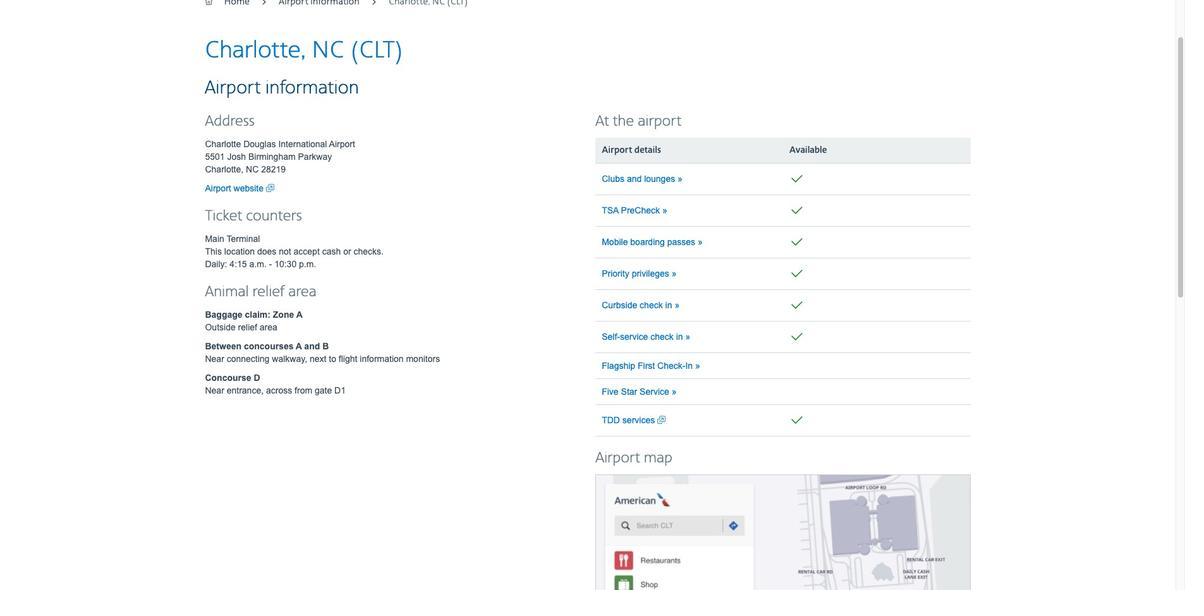 Task type: describe. For each thing, give the bounding box(es) containing it.
tsa precheck link
[[602, 206, 667, 216]]

0 vertical spatial and
[[627, 174, 642, 184]]

self-service check in available image
[[790, 328, 805, 346]]

charlotte, nc (clt)
[[205, 36, 404, 65]]

flagship
[[602, 361, 635, 371]]

4:15
[[230, 259, 247, 269]]

a.m.
[[249, 259, 267, 269]]

checks.
[[354, 246, 384, 256]]

d1
[[334, 385, 346, 396]]

airport for airport website
[[205, 183, 231, 193]]

flight
[[339, 354, 357, 364]]

across
[[266, 385, 292, 396]]

0 vertical spatial check
[[640, 300, 663, 311]]

or
[[343, 246, 351, 256]]

charlotte, nc (clt) main content
[[190, 36, 971, 590]]

airport inside charlotte douglas international airport 5501 josh birmingham parkway charlotte,       nc       28219
[[329, 139, 355, 149]]

a inside "between concourses a and b near connecting walkway, next to flight information monitors"
[[296, 341, 302, 351]]

1 vertical spatial check
[[651, 332, 674, 342]]

airport for airport details
[[602, 145, 632, 156]]

charlotte, inside charlotte douglas international airport 5501 josh birmingham parkway charlotte,       nc       28219
[[205, 164, 243, 174]]

10:30
[[274, 259, 297, 269]]

nc inside charlotte douglas international airport 5501 josh birmingham parkway charlotte,       nc       28219
[[246, 164, 259, 174]]

1 horizontal spatial in
[[676, 332, 683, 342]]

tsa
[[602, 206, 619, 216]]

between concourses a and b near connecting walkway, next to flight information monitors
[[205, 341, 440, 364]]

clubs and lounges available image
[[790, 170, 805, 188]]

outside
[[205, 322, 236, 332]]

precheck
[[621, 206, 660, 216]]

privileges
[[632, 269, 669, 279]]

mobile
[[602, 237, 628, 247]]

28219
[[261, 164, 286, 174]]

parkway
[[298, 152, 332, 162]]

airport website
[[205, 183, 266, 193]]

available
[[790, 145, 827, 156]]

clubs and lounges link
[[602, 174, 683, 184]]

service
[[640, 387, 669, 397]]

flagship first check-in not available element
[[783, 353, 971, 379]]

from
[[295, 385, 312, 396]]

five star service not available element
[[783, 379, 971, 405]]

baggage
[[205, 310, 242, 320]]

animal
[[205, 283, 249, 301]]

main terminal this location does not accept cash or checks. daily: 4:15 a.m. - 10:30 p.m.
[[205, 234, 384, 269]]

does
[[257, 246, 276, 256]]

service
[[620, 332, 648, 342]]

claim:
[[245, 310, 271, 320]]

the
[[613, 112, 634, 131]]

p.m.
[[299, 259, 316, 269]]

ticket
[[205, 207, 242, 225]]

near inside concourse d near entrance, across from gate d1
[[205, 385, 224, 396]]

tsa precheck
[[602, 206, 662, 216]]

address
[[205, 112, 255, 131]]

star
[[621, 387, 637, 397]]

clubs
[[602, 174, 625, 184]]

charlotte douglas international airport 5501 josh birmingham parkway charlotte,       nc       28219
[[205, 139, 355, 174]]

not
[[279, 246, 291, 256]]

1 horizontal spatial area
[[288, 283, 316, 301]]

a inside baggage claim: zone a outside relief area
[[296, 310, 303, 320]]

information inside "between concourses a and b near connecting walkway, next to flight information monitors"
[[360, 354, 404, 364]]

location
[[224, 246, 255, 256]]

flagship first check-in
[[602, 361, 695, 371]]

douglas
[[243, 139, 276, 149]]

check-
[[658, 361, 686, 371]]

entrance,
[[227, 385, 264, 396]]

area inside baggage claim: zone a outside relief area
[[260, 322, 277, 332]]

connecting
[[227, 354, 270, 364]]

charlotte
[[205, 139, 241, 149]]

map
[[644, 449, 673, 468]]

mobile boarding passes
[[602, 237, 698, 247]]

next
[[310, 354, 326, 364]]

first
[[638, 361, 655, 371]]

details
[[635, 145, 661, 156]]

curbside check in link
[[602, 300, 680, 311]]

tdd services available image
[[790, 411, 805, 430]]

animal relief area
[[205, 283, 316, 301]]

priority privileges
[[602, 269, 672, 279]]

terminal
[[227, 234, 260, 244]]

self-
[[602, 332, 620, 342]]

airport for airport information
[[205, 76, 261, 100]]

monitors
[[406, 354, 440, 364]]

clubs and lounges
[[602, 174, 678, 184]]

airport website link
[[205, 182, 274, 195]]

website
[[234, 183, 264, 193]]

cash
[[322, 246, 341, 256]]



Task type: vqa. For each thing, say whether or not it's contained in the screenshot.
Priority
yes



Task type: locate. For each thing, give the bounding box(es) containing it.
accept
[[294, 246, 320, 256]]

a up 'walkway,'
[[296, 341, 302, 351]]

near inside "between concourses a and b near connecting walkway, next to flight information monitors"
[[205, 354, 224, 364]]

concourse
[[205, 373, 251, 383]]

0 vertical spatial area
[[288, 283, 316, 301]]

near down concourse
[[205, 385, 224, 396]]

d
[[254, 373, 260, 383]]

priority privileges available image
[[783, 258, 971, 290], [790, 265, 805, 283]]

1 vertical spatial a
[[296, 341, 302, 351]]

airport
[[638, 112, 682, 131]]

area down p.m.
[[288, 283, 316, 301]]

0 vertical spatial in
[[665, 300, 672, 311]]

0 vertical spatial a
[[296, 310, 303, 320]]

information right "flight"
[[360, 354, 404, 364]]

0 horizontal spatial area
[[260, 322, 277, 332]]

concourses
[[244, 341, 294, 351]]

five star service link
[[602, 387, 677, 397]]

main
[[205, 234, 224, 244]]

airport up address on the left of page
[[205, 76, 261, 100]]

relief inside baggage claim: zone a outside relief area
[[238, 322, 257, 332]]

curbside check in available image
[[783, 290, 971, 321], [790, 296, 805, 315]]

concourse d near entrance, across from gate d1
[[205, 373, 346, 396]]

in down the privileges
[[665, 300, 672, 311]]

in up check- at the right
[[676, 332, 683, 342]]

information
[[265, 76, 359, 100], [360, 354, 404, 364]]

check right service
[[651, 332, 674, 342]]

services
[[623, 415, 655, 426]]

1 horizontal spatial nc
[[312, 36, 344, 65]]

1 vertical spatial in
[[676, 332, 683, 342]]

airport information
[[205, 76, 359, 100]]

at
[[596, 112, 609, 131]]

charlotte,
[[205, 36, 306, 65], [205, 164, 243, 174]]

clubs and lounges available image
[[783, 163, 971, 195]]

near down between
[[205, 354, 224, 364]]

josh
[[227, 152, 246, 162]]

0 vertical spatial near
[[205, 354, 224, 364]]

a right zone
[[296, 310, 303, 320]]

daily:
[[205, 259, 227, 269]]

area
[[288, 283, 316, 301], [260, 322, 277, 332]]

priority
[[602, 269, 629, 279]]

1 vertical spatial relief
[[238, 322, 257, 332]]

lounges
[[644, 174, 675, 184]]

curbside
[[602, 300, 637, 311]]

airport up clubs
[[602, 145, 632, 156]]

this
[[205, 246, 222, 256]]

and left b
[[304, 341, 320, 351]]

five star service
[[602, 387, 672, 397]]

airport up parkway
[[329, 139, 355, 149]]

1 horizontal spatial and
[[627, 174, 642, 184]]

airport up ticket
[[205, 183, 231, 193]]

airport for airport map
[[596, 449, 640, 468]]

0 horizontal spatial in
[[665, 300, 672, 311]]

interactive airport map for clt image
[[596, 475, 971, 590]]

a
[[296, 310, 303, 320], [296, 341, 302, 351]]

1 vertical spatial near
[[205, 385, 224, 396]]

1 vertical spatial area
[[260, 322, 277, 332]]

in
[[665, 300, 672, 311], [676, 332, 683, 342]]

0 horizontal spatial nc
[[246, 164, 259, 174]]

b
[[322, 341, 329, 351]]

mobile boarding passes link
[[602, 237, 703, 247]]

self-service check in available image
[[783, 321, 971, 353]]

0 vertical spatial nc
[[312, 36, 344, 65]]

1 near from the top
[[205, 354, 224, 364]]

1 vertical spatial and
[[304, 341, 320, 351]]

flagship first check-in link
[[602, 361, 700, 371]]

boarding
[[630, 237, 665, 247]]

tdd services link
[[602, 414, 666, 427]]

to
[[329, 354, 336, 364]]

curbside check in available image up flagship first check-in not available element
[[783, 290, 971, 321]]

walkway,
[[272, 354, 307, 364]]

0 horizontal spatial and
[[304, 341, 320, 351]]

counters
[[246, 207, 302, 225]]

1 horizontal spatial information
[[360, 354, 404, 364]]

nc up website
[[246, 164, 259, 174]]

check
[[640, 300, 663, 311], [651, 332, 674, 342]]

and right clubs
[[627, 174, 642, 184]]

5501
[[205, 152, 225, 162]]

2 near from the top
[[205, 385, 224, 396]]

tsa precheck available image
[[783, 195, 971, 226], [790, 201, 805, 220]]

relief up claim:
[[253, 283, 285, 301]]

0 vertical spatial information
[[265, 76, 359, 100]]

airport map
[[596, 449, 673, 468]]

curbside check in available image up self-service check in available icon
[[790, 296, 805, 315]]

information down charlotte, nc (clt) at the left of the page
[[265, 76, 359, 100]]

relief down claim:
[[238, 322, 257, 332]]

charlotte, up airport information
[[205, 36, 306, 65]]

newpage image
[[658, 414, 666, 427]]

self-service check in link
[[602, 332, 691, 342]]

relief
[[253, 283, 285, 301], [238, 322, 257, 332]]

ticket counters
[[205, 207, 302, 225]]

mobile boarding passes available image
[[783, 226, 971, 258], [790, 233, 805, 251]]

tdd services available image
[[783, 405, 971, 436]]

1 vertical spatial information
[[360, 354, 404, 364]]

baggage claim: zone a outside relief area
[[205, 310, 303, 332]]

check down the privileges
[[640, 300, 663, 311]]

five
[[602, 387, 619, 397]]

curbside check in
[[602, 300, 675, 311]]

-
[[269, 259, 272, 269]]

tdd
[[602, 415, 620, 426]]

international
[[278, 139, 327, 149]]

1 charlotte, from the top
[[205, 36, 306, 65]]

1 vertical spatial nc
[[246, 164, 259, 174]]

0 horizontal spatial information
[[265, 76, 359, 100]]

0 vertical spatial charlotte,
[[205, 36, 306, 65]]

between
[[205, 341, 242, 351]]

airport details
[[602, 145, 661, 156]]

(clt)
[[350, 36, 404, 65]]

2 charlotte, from the top
[[205, 164, 243, 174]]

near
[[205, 354, 224, 364], [205, 385, 224, 396]]

newpage image
[[266, 182, 274, 195]]

self-service check in
[[602, 332, 686, 342]]

charlotte, down 5501
[[205, 164, 243, 174]]

zone
[[273, 310, 294, 320]]

and inside "between concourses a and b near connecting walkway, next to flight information monitors"
[[304, 341, 320, 351]]

area down claim:
[[260, 322, 277, 332]]

passes
[[667, 237, 695, 247]]

1 vertical spatial charlotte,
[[205, 164, 243, 174]]

priority privileges link
[[602, 269, 677, 279]]

gate
[[315, 385, 332, 396]]

nc left (clt)
[[312, 36, 344, 65]]

airport down tdd at the right of the page
[[596, 449, 640, 468]]

at the airport
[[596, 112, 682, 131]]

and
[[627, 174, 642, 184], [304, 341, 320, 351]]

birmingham
[[248, 152, 296, 162]]

0 vertical spatial relief
[[253, 283, 285, 301]]



